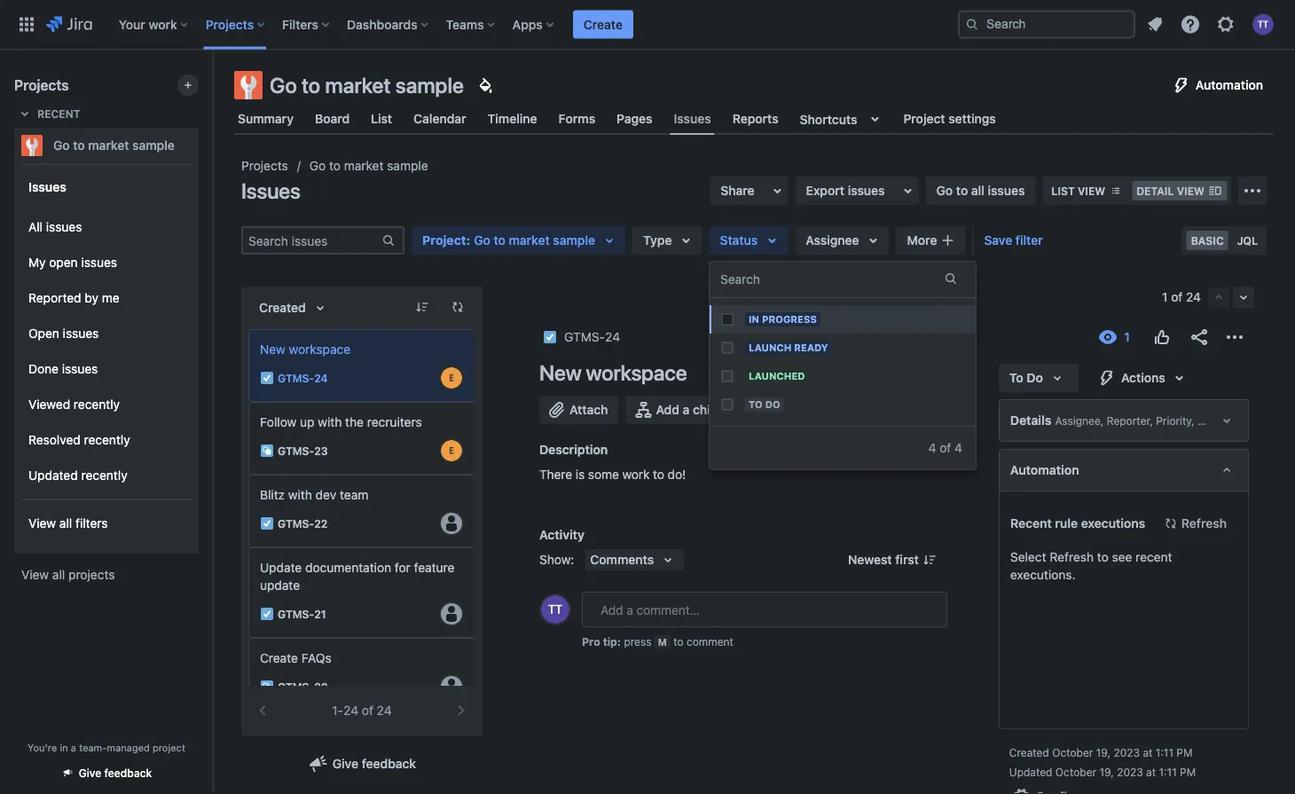 Task type: vqa. For each thing, say whether or not it's contained in the screenshot.
Confluence the with
no



Task type: describe. For each thing, give the bounding box(es) containing it.
eloisefrancis23 image
[[441, 367, 462, 389]]

to down board 'link'
[[329, 158, 341, 173]]

issues up save filter on the top right
[[988, 183, 1025, 198]]

export issues
[[806, 183, 885, 198]]

0 horizontal spatial of
[[362, 703, 373, 718]]

resolved recently
[[28, 433, 130, 447]]

managed
[[107, 742, 150, 753]]

share button
[[710, 177, 788, 205]]

Search issues text field
[[243, 228, 381, 253]]

issue
[[724, 402, 755, 417]]

newest first image
[[922, 553, 937, 567]]

add to starred image
[[193, 135, 215, 156]]

1 vertical spatial do
[[765, 399, 780, 410]]

to down recent
[[73, 138, 85, 153]]

copy link to issue image
[[617, 329, 631, 343]]

filters button
[[277, 10, 336, 39]]

1 of 24
[[1162, 290, 1201, 304]]

forms
[[559, 111, 595, 126]]

comment
[[687, 635, 734, 648]]

view all projects
[[21, 567, 115, 582]]

settings
[[949, 111, 996, 126]]

first
[[895, 552, 919, 567]]

link issue image
[[780, 399, 801, 421]]

automation button
[[1160, 71, 1274, 99]]

export
[[806, 183, 845, 198]]

updated inside 'group'
[[28, 468, 78, 483]]

some
[[588, 467, 619, 482]]

go down recent
[[53, 138, 70, 153]]

settings image
[[1215, 14, 1237, 35]]

teams
[[446, 17, 484, 31]]

type button
[[633, 226, 702, 255]]

automation image
[[1171, 75, 1192, 96]]

pro tip: press m to comment
[[582, 635, 734, 648]]

2 4 from the left
[[955, 440, 963, 455]]

workspace inside task element
[[289, 342, 351, 357]]

newest
[[848, 552, 892, 567]]

gtms- inside gtms-24 link
[[564, 330, 605, 344]]

shortcuts
[[800, 112, 857, 126]]

viewed
[[28, 397, 70, 412]]

do!
[[668, 467, 686, 482]]

save
[[984, 233, 1012, 248]]

add
[[656, 402, 680, 417]]

import and bulk change issues image
[[1242, 180, 1263, 201]]

go to all issues link
[[926, 177, 1036, 205]]

dashboards
[[347, 17, 418, 31]]

actions image
[[1224, 326, 1246, 348]]

list for list view
[[1052, 185, 1075, 197]]

list link
[[367, 103, 396, 135]]

blitz
[[260, 488, 285, 502]]

go inside "go to all issues" link
[[936, 183, 953, 198]]

team-
[[79, 742, 107, 753]]

task image for blitz with dev team
[[260, 516, 274, 531]]

is
[[576, 467, 585, 482]]

sample left add to starred 'icon'
[[132, 138, 175, 153]]

export issues button
[[795, 177, 919, 205]]

issues for the projects link
[[241, 178, 300, 203]]

my open issues link
[[21, 245, 192, 280]]

recently for updated recently
[[81, 468, 127, 483]]

pages link
[[613, 103, 656, 135]]

you're in a team-managed project
[[28, 742, 185, 753]]

0 horizontal spatial new
[[260, 342, 285, 357]]

filters
[[75, 516, 108, 531]]

group containing all issues
[[21, 204, 192, 499]]

view for view all projects
[[21, 567, 49, 582]]

detail view
[[1137, 185, 1205, 197]]

timeline
[[488, 111, 537, 126]]

teams button
[[441, 10, 502, 39]]

1 vertical spatial to
[[749, 399, 763, 410]]

create project image
[[181, 78, 195, 92]]

gtms- for documentation
[[278, 608, 314, 620]]

gtms-20
[[278, 680, 328, 693]]

share
[[721, 183, 755, 198]]

project
[[153, 742, 185, 753]]

Search field
[[958, 10, 1136, 39]]

gtms- for up
[[278, 444, 314, 457]]

type
[[643, 233, 672, 248]]

1 4 from the left
[[929, 440, 936, 455]]

1 horizontal spatial go to market sample link
[[309, 155, 428, 177]]

gtms-22
[[278, 517, 328, 530]]

create for create faqs
[[260, 651, 298, 665]]

done
[[28, 362, 59, 376]]

issues for export issues
[[848, 183, 885, 198]]

:
[[466, 233, 470, 248]]

1 horizontal spatial new workspace
[[539, 360, 687, 385]]

0 horizontal spatial go to market sample link
[[14, 128, 192, 163]]

created button
[[248, 294, 341, 322]]

1 vertical spatial at
[[1146, 766, 1156, 778]]

search image
[[965, 17, 979, 31]]

to do button
[[999, 364, 1079, 392]]

addicon image
[[941, 233, 955, 248]]

gtms- for with
[[278, 517, 314, 530]]

detail
[[1137, 185, 1174, 197]]

1 vertical spatial pm
[[1180, 766, 1196, 778]]

list for list
[[371, 111, 392, 126]]

0 vertical spatial pm
[[1177, 746, 1193, 759]]

done issues link
[[21, 351, 192, 387]]

in progress
[[749, 314, 817, 325]]

banner containing your work
[[0, 0, 1295, 50]]

add a child issue button
[[626, 396, 766, 424]]

blitz with dev team
[[260, 488, 368, 502]]

project for project : go to market sample
[[422, 233, 466, 248]]

open share dialog image
[[767, 180, 788, 201]]

projects for the projects link
[[241, 158, 288, 173]]

0 vertical spatial go to market sample
[[270, 73, 464, 98]]

market up all issues link
[[88, 138, 129, 153]]

pro
[[582, 635, 600, 648]]

newest first
[[848, 552, 919, 567]]

show:
[[539, 552, 574, 567]]

sample left type
[[553, 233, 595, 248]]

save filter button
[[974, 226, 1054, 255]]

2 vertical spatial go to market sample
[[309, 158, 428, 173]]

0 vertical spatial at
[[1143, 746, 1153, 759]]

recruiters
[[367, 415, 422, 429]]

view all filters link
[[21, 506, 192, 541]]

20
[[314, 680, 328, 693]]

to right open export issues dropdown image
[[956, 183, 968, 198]]

update
[[260, 578, 300, 593]]

eloisefrancis23 image
[[441, 440, 462, 461]]

1 horizontal spatial give feedback
[[333, 756, 416, 771]]

refresh image
[[451, 300, 465, 314]]

Add a comment… field
[[582, 592, 947, 627]]

1 vertical spatial projects
[[14, 77, 69, 94]]

help image
[[1180, 14, 1201, 35]]

sub-task element containing follow up with the recruiters
[[248, 402, 476, 475]]

0 vertical spatial october
[[1052, 746, 1093, 759]]

reported
[[28, 291, 81, 305]]

view for view all filters
[[28, 516, 56, 531]]

task image
[[260, 371, 274, 385]]

automation inside button
[[1196, 78, 1263, 92]]

press
[[624, 635, 652, 648]]

dashboards button
[[342, 10, 435, 39]]

recent
[[37, 107, 80, 120]]

more button
[[897, 226, 966, 255]]

all issues link
[[21, 209, 192, 245]]

order by image
[[309, 297, 331, 318]]

sidebar navigation image
[[193, 71, 232, 106]]

to do inside dropdown button
[[1009, 370, 1043, 385]]

status
[[720, 233, 758, 248]]

all issues
[[28, 220, 82, 234]]

for
[[395, 560, 411, 575]]

0 horizontal spatial automation
[[1010, 463, 1079, 477]]

child
[[693, 402, 721, 417]]

feature
[[414, 560, 455, 575]]

filters
[[282, 17, 319, 31]]

projects link
[[241, 155, 288, 177]]

recently for resolved recently
[[84, 433, 130, 447]]

jql
[[1237, 234, 1258, 247]]

0 horizontal spatial gtms-24
[[278, 372, 328, 384]]

to up board
[[302, 73, 320, 98]]

profile image of terry turtle image
[[541, 595, 570, 624]]

notifications image
[[1144, 14, 1166, 35]]

automation element
[[999, 449, 1249, 491]]

created october 19, 2023 at 1:11 pm updated october 19, 2023 at 1:11 pm
[[1009, 746, 1196, 778]]



Task type: locate. For each thing, give the bounding box(es) containing it.
2 group from the top
[[21, 204, 192, 499]]

1 vertical spatial recently
[[84, 433, 130, 447]]

jira image
[[46, 14, 92, 35], [46, 14, 92, 35]]

0 horizontal spatial issues
[[28, 179, 66, 194]]

task element containing new workspace
[[248, 329, 476, 402]]

1 horizontal spatial a
[[683, 402, 690, 417]]

m
[[658, 636, 667, 648]]

vote options: no one has voted for this issue yet. image
[[1152, 326, 1173, 348]]

0 horizontal spatial a
[[71, 742, 76, 753]]

gtms- for workspace
[[278, 372, 314, 384]]

all for filters
[[59, 516, 72, 531]]

feedback down "managed"
[[104, 767, 152, 779]]

0 vertical spatial all
[[971, 183, 985, 198]]

go to market sample link down list link
[[309, 155, 428, 177]]

reports link
[[729, 103, 782, 135]]

0 vertical spatial 19,
[[1096, 746, 1111, 759]]

1 vertical spatial project
[[422, 233, 466, 248]]

0 vertical spatial 2023
[[1114, 746, 1140, 759]]

0 vertical spatial sub task image
[[260, 444, 274, 458]]

view inside 'group'
[[28, 516, 56, 531]]

0 vertical spatial projects
[[206, 17, 254, 31]]

to right :
[[494, 233, 506, 248]]

set background color image
[[475, 75, 496, 96]]

1 horizontal spatial create
[[584, 17, 623, 31]]

to do up details
[[1009, 370, 1043, 385]]

created
[[259, 300, 306, 315], [1009, 746, 1049, 759]]

0 horizontal spatial with
[[288, 488, 312, 502]]

0 horizontal spatial project
[[422, 233, 466, 248]]

your work
[[119, 17, 177, 31]]

view left detail
[[1078, 185, 1106, 197]]

do down launched
[[765, 399, 780, 410]]

create button
[[573, 10, 633, 39]]

to inside dropdown button
[[1009, 370, 1024, 385]]

give feedback button down you're in a team-managed project
[[50, 759, 163, 787]]

new
[[260, 342, 285, 357], [539, 360, 582, 385]]

go to market sample up list link
[[270, 73, 464, 98]]

0 horizontal spatial created
[[259, 300, 306, 315]]

apps button
[[507, 10, 561, 39]]

october
[[1052, 746, 1093, 759], [1056, 766, 1097, 778]]

1 vertical spatial to do
[[749, 399, 780, 410]]

0 horizontal spatial do
[[765, 399, 780, 410]]

go to market sample link down recent
[[14, 128, 192, 163]]

gtms-24 right task image
[[278, 372, 328, 384]]

task image down blitz
[[260, 516, 274, 531]]

reported by me
[[28, 291, 119, 305]]

issues right 'all'
[[46, 220, 82, 234]]

sub task image
[[260, 444, 274, 458], [260, 680, 274, 694]]

view left the projects
[[21, 567, 49, 582]]

0 horizontal spatial view
[[1078, 185, 1106, 197]]

0 vertical spatial view
[[28, 516, 56, 531]]

1 horizontal spatial feedback
[[362, 756, 416, 771]]

team
[[340, 488, 368, 502]]

1 horizontal spatial view
[[1177, 185, 1205, 197]]

follow up with the recruiters
[[260, 415, 422, 429]]

give feedback down the 1-24 of 24
[[333, 756, 416, 771]]

group containing issues
[[21, 163, 192, 552]]

2023
[[1114, 746, 1140, 759], [1117, 766, 1143, 778]]

0 vertical spatial do
[[1027, 370, 1043, 385]]

do inside dropdown button
[[1027, 370, 1043, 385]]

project for project settings
[[904, 111, 945, 126]]

1 horizontal spatial automation
[[1196, 78, 1263, 92]]

2 vertical spatial recently
[[81, 468, 127, 483]]

2 vertical spatial task image
[[260, 607, 274, 621]]

details element
[[999, 399, 1249, 442]]

0 vertical spatial list
[[371, 111, 392, 126]]

1 horizontal spatial gtms-24
[[564, 330, 620, 344]]

of for 1
[[1171, 290, 1183, 304]]

1 horizontal spatial 4
[[955, 440, 963, 455]]

0 horizontal spatial create
[[260, 651, 298, 665]]

board link
[[311, 103, 353, 135]]

updated
[[28, 468, 78, 483], [1009, 766, 1053, 778]]

0 horizontal spatial new workspace
[[260, 342, 351, 357]]

1 vertical spatial sub task image
[[260, 680, 274, 694]]

new workspace down "copy link to issue" icon
[[539, 360, 687, 385]]

create inside "sub-task" 'element'
[[260, 651, 298, 665]]

with right up at the bottom left of page
[[318, 415, 342, 429]]

tab list containing issues
[[224, 103, 1285, 135]]

basic
[[1191, 234, 1224, 247]]

workspace down "copy link to issue" icon
[[586, 360, 687, 385]]

go up summary
[[270, 73, 297, 98]]

automation right automation image
[[1196, 78, 1263, 92]]

1 vertical spatial 2023
[[1117, 766, 1143, 778]]

create inside button
[[584, 17, 623, 31]]

project left settings
[[904, 111, 945, 126]]

0 vertical spatial gtms-24
[[564, 330, 620, 344]]

1 vertical spatial with
[[288, 488, 312, 502]]

forms link
[[555, 103, 599, 135]]

0 horizontal spatial feedback
[[104, 767, 152, 779]]

sub-task element
[[248, 402, 476, 475], [248, 638, 476, 711]]

1 vertical spatial gtms-24
[[278, 372, 328, 384]]

search
[[720, 272, 760, 287]]

sample
[[395, 73, 464, 98], [132, 138, 175, 153], [387, 158, 428, 173], [553, 233, 595, 248]]

0 vertical spatial work
[[149, 17, 177, 31]]

feedback down the 1-24 of 24
[[362, 756, 416, 771]]

view for detail view
[[1177, 185, 1205, 197]]

created for created
[[259, 300, 306, 315]]

all for projects
[[52, 567, 65, 582]]

1 sub-task element from the top
[[248, 402, 476, 475]]

open issues link
[[21, 316, 192, 351]]

do up details
[[1027, 370, 1043, 385]]

gtms- down update
[[278, 608, 314, 620]]

to
[[1009, 370, 1024, 385], [749, 399, 763, 410]]

0 vertical spatial of
[[1171, 290, 1183, 304]]

1 vertical spatial 1:11
[[1159, 766, 1177, 778]]

gtms- down blitz with dev team
[[278, 517, 314, 530]]

projects inside dropdown button
[[206, 17, 254, 31]]

issues up viewed recently
[[62, 362, 98, 376]]

issues up all issues
[[28, 179, 66, 194]]

documentation
[[305, 560, 391, 575]]

all left the projects
[[52, 567, 65, 582]]

recently
[[74, 397, 120, 412], [84, 433, 130, 447], [81, 468, 127, 483]]

1 horizontal spatial issues
[[241, 178, 300, 203]]

1 vertical spatial created
[[1009, 746, 1049, 759]]

reports
[[733, 111, 779, 126]]

0 vertical spatial updated
[[28, 468, 78, 483]]

created for created october 19, 2023 at 1:11 pm updated october 19, 2023 at 1:11 pm
[[1009, 746, 1049, 759]]

1 vertical spatial work
[[622, 467, 650, 482]]

feedback
[[362, 756, 416, 771], [104, 767, 152, 779]]

new workspace
[[260, 342, 351, 357], [539, 360, 687, 385]]

projects for projects dropdown button
[[206, 17, 254, 31]]

project up refresh image
[[422, 233, 466, 248]]

view all filters
[[28, 516, 108, 531]]

sort descending image
[[415, 300, 429, 314]]

0 vertical spatial a
[[683, 402, 690, 417]]

to left do!
[[653, 467, 664, 482]]

pages
[[617, 111, 653, 126]]

task element
[[248, 329, 476, 402], [248, 475, 476, 547], [248, 547, 476, 638]]

actions
[[1121, 370, 1165, 385]]

a right 'in'
[[71, 742, 76, 753]]

appswitcher icon image
[[16, 14, 37, 35]]

1 vertical spatial go to market sample
[[53, 138, 175, 153]]

group
[[21, 163, 192, 552], [21, 204, 192, 499]]

sub task image left gtms-20
[[260, 680, 274, 694]]

go right :
[[474, 233, 490, 248]]

save filter
[[984, 233, 1043, 248]]

1 vertical spatial view
[[21, 567, 49, 582]]

with inside task element
[[288, 488, 312, 502]]

updated recently link
[[21, 458, 192, 493]]

timeline link
[[484, 103, 541, 135]]

task element containing update documentation for feature update
[[248, 547, 476, 638]]

with left dev
[[288, 488, 312, 502]]

view left filters
[[28, 516, 56, 531]]

by
[[85, 291, 98, 305]]

of
[[1171, 290, 1183, 304], [940, 440, 951, 455], [362, 703, 373, 718]]

21
[[314, 608, 326, 620]]

all
[[28, 220, 43, 234]]

list
[[371, 111, 392, 126], [1052, 185, 1075, 197]]

2 sub task image from the top
[[260, 680, 274, 694]]

automation down details
[[1010, 463, 1079, 477]]

0 horizontal spatial workspace
[[289, 342, 351, 357]]

gtms- for faqs
[[278, 680, 314, 693]]

2 vertical spatial projects
[[241, 158, 288, 173]]

go to market sample link
[[14, 128, 192, 163], [309, 155, 428, 177]]

work right the your
[[149, 17, 177, 31]]

with inside "sub-task" 'element'
[[318, 415, 342, 429]]

go to market sample down list link
[[309, 158, 428, 173]]

recently down done issues link
[[74, 397, 120, 412]]

1 vertical spatial workspace
[[586, 360, 687, 385]]

2 sub-task element from the top
[[248, 638, 476, 711]]

of for 4
[[940, 440, 951, 455]]

projects
[[68, 567, 115, 582]]

to right m
[[674, 635, 684, 648]]

new workspace down created popup button on the top left of the page
[[260, 342, 351, 357]]

viewed recently link
[[21, 387, 192, 422]]

give down team-
[[79, 767, 101, 779]]

1 vertical spatial of
[[940, 440, 951, 455]]

give feedback down you're in a team-managed project
[[79, 767, 152, 779]]

go right open export issues dropdown image
[[936, 183, 953, 198]]

banner
[[0, 0, 1295, 50]]

gtms- left "copy link to issue" icon
[[564, 330, 605, 344]]

1 horizontal spatial do
[[1027, 370, 1043, 385]]

recently inside updated recently link
[[81, 468, 127, 483]]

1 horizontal spatial project
[[904, 111, 945, 126]]

0 vertical spatial new workspace
[[260, 342, 351, 357]]

to do down launched
[[749, 399, 780, 410]]

comments
[[590, 552, 654, 567]]

give down "1-"
[[333, 756, 358, 771]]

all inside 'link'
[[52, 567, 65, 582]]

gtms-23
[[278, 444, 328, 457]]

None text field
[[720, 271, 724, 288]]

work right some
[[622, 467, 650, 482]]

0 horizontal spatial give
[[79, 767, 101, 779]]

task image for update documentation for feature update
[[260, 607, 274, 621]]

market
[[325, 73, 391, 98], [88, 138, 129, 153], [344, 158, 384, 173], [509, 233, 550, 248]]

with
[[318, 415, 342, 429], [288, 488, 312, 502]]

1 vertical spatial task image
[[260, 516, 274, 531]]

1 horizontal spatial of
[[940, 440, 951, 455]]

2 view from the left
[[1177, 185, 1205, 197]]

1 vertical spatial 19,
[[1100, 766, 1114, 778]]

dev
[[316, 488, 336, 502]]

a inside button
[[683, 402, 690, 417]]

feedback for right the give feedback button
[[362, 756, 416, 771]]

1 horizontal spatial updated
[[1009, 766, 1053, 778]]

0 horizontal spatial to do
[[749, 399, 780, 410]]

calendar
[[414, 111, 466, 126]]

open export issues dropdown image
[[897, 180, 919, 201]]

1 horizontal spatial new
[[539, 360, 582, 385]]

0 vertical spatial automation
[[1196, 78, 1263, 92]]

issues right "open"
[[81, 255, 117, 270]]

shortcuts button
[[796, 103, 889, 135]]

issues inside tab list
[[674, 111, 711, 126]]

recently for viewed recently
[[74, 397, 120, 412]]

1 vertical spatial october
[[1056, 766, 1097, 778]]

recently down resolved recently link
[[81, 468, 127, 483]]

work
[[149, 17, 177, 31], [622, 467, 650, 482]]

workspace down order by icon at the top left of the page
[[289, 342, 351, 357]]

0 horizontal spatial work
[[149, 17, 177, 31]]

1 horizontal spatial with
[[318, 415, 342, 429]]

summary
[[238, 111, 294, 126]]

0 vertical spatial created
[[259, 300, 306, 315]]

share image
[[1189, 326, 1210, 348]]

projects down summary link
[[241, 158, 288, 173]]

sub task image for create faqs
[[260, 680, 274, 694]]

sub task image for follow up with the recruiters
[[260, 444, 274, 458]]

issues
[[848, 183, 885, 198], [988, 183, 1025, 198], [46, 220, 82, 234], [81, 255, 117, 270], [63, 326, 99, 341], [62, 362, 98, 376]]

list up 'save filter' button
[[1052, 185, 1075, 197]]

issues right pages
[[674, 111, 711, 126]]

projects up sidebar navigation image
[[206, 17, 254, 31]]

sub-task element containing create faqs
[[248, 638, 476, 711]]

issues for open issues
[[63, 326, 99, 341]]

calendar link
[[410, 103, 470, 135]]

gtms- right task image
[[278, 372, 314, 384]]

project inside project settings link
[[904, 111, 945, 126]]

open
[[28, 326, 59, 341]]

1 horizontal spatial give feedback button
[[297, 750, 427, 778]]

created inside created october 19, 2023 at 1:11 pm updated october 19, 2023 at 1:11 pm
[[1009, 746, 1049, 759]]

list view
[[1052, 185, 1106, 197]]

1 vertical spatial new workspace
[[539, 360, 687, 385]]

project settings
[[904, 111, 996, 126]]

1 vertical spatial all
[[59, 516, 72, 531]]

new up attach button
[[539, 360, 582, 385]]

view inside 'link'
[[21, 567, 49, 582]]

1 view from the left
[[1078, 185, 1106, 197]]

1 vertical spatial list
[[1052, 185, 1075, 197]]

list right board
[[371, 111, 392, 126]]

the
[[345, 415, 364, 429]]

1 vertical spatial new
[[539, 360, 582, 385]]

1 vertical spatial a
[[71, 742, 76, 753]]

go to all issues
[[936, 183, 1025, 198]]

description
[[539, 442, 608, 457]]

up
[[300, 415, 315, 429]]

market down list link
[[344, 158, 384, 173]]

issues inside button
[[848, 183, 885, 198]]

new up task image
[[260, 342, 285, 357]]

0 vertical spatial workspace
[[289, 342, 351, 357]]

gtms-24 link
[[564, 326, 620, 348]]

projects button
[[200, 10, 272, 39]]

feedback for the give feedback button to the left
[[104, 767, 152, 779]]

0 vertical spatial sub-task element
[[248, 402, 476, 475]]

gtms-24 up attach
[[564, 330, 620, 344]]

1 vertical spatial sub-task element
[[248, 638, 476, 711]]

projects up collapse recent projects image
[[14, 77, 69, 94]]

create for create
[[584, 17, 623, 31]]

a right add
[[683, 402, 690, 417]]

status button
[[709, 226, 788, 255]]

updated inside created october 19, 2023 at 1:11 pm updated october 19, 2023 at 1:11 pm
[[1009, 766, 1053, 778]]

your
[[119, 17, 145, 31]]

go down board 'link'
[[309, 158, 326, 173]]

give feedback
[[333, 756, 416, 771], [79, 767, 152, 779]]

new workspace inside task element
[[260, 342, 351, 357]]

2 horizontal spatial of
[[1171, 290, 1183, 304]]

recently inside the viewed recently 'link'
[[74, 397, 120, 412]]

task image
[[543, 330, 557, 344], [260, 516, 274, 531], [260, 607, 274, 621]]

1 horizontal spatial created
[[1009, 746, 1049, 759]]

to up details
[[1009, 370, 1024, 385]]

1-
[[332, 703, 343, 718]]

issues for the leftmost go to market sample link
[[28, 179, 66, 194]]

list box
[[248, 329, 476, 794]]

task element containing blitz with dev team
[[248, 475, 476, 547]]

2 task element from the top
[[248, 475, 476, 547]]

0 vertical spatial with
[[318, 415, 342, 429]]

0 vertical spatial 1:11
[[1156, 746, 1174, 759]]

sample up calendar
[[395, 73, 464, 98]]

all up 'save'
[[971, 183, 985, 198]]

recently inside resolved recently link
[[84, 433, 130, 447]]

reported by me link
[[21, 280, 192, 316]]

issues for all issues
[[46, 220, 82, 234]]

assignee button
[[795, 226, 890, 255]]

issues for done issues
[[62, 362, 98, 376]]

tab list
[[224, 103, 1285, 135]]

work inside popup button
[[149, 17, 177, 31]]

your profile and settings image
[[1253, 14, 1274, 35]]

0 horizontal spatial give feedback
[[79, 767, 152, 779]]

4 of 4
[[929, 440, 963, 455]]

1:11
[[1156, 746, 1174, 759], [1159, 766, 1177, 778]]

1 task element from the top
[[248, 329, 476, 402]]

view right detail
[[1177, 185, 1205, 197]]

1 vertical spatial automation
[[1010, 463, 1079, 477]]

in
[[749, 314, 759, 325]]

0 vertical spatial new
[[260, 342, 285, 357]]

issues inside 'group'
[[28, 179, 66, 194]]

23
[[314, 444, 328, 457]]

19,
[[1096, 746, 1111, 759], [1100, 766, 1114, 778]]

3 task element from the top
[[248, 547, 476, 638]]

comments button
[[585, 549, 684, 570]]

task image down update
[[260, 607, 274, 621]]

view for list view
[[1078, 185, 1106, 197]]

1 horizontal spatial workspace
[[586, 360, 687, 385]]

create up gtms-20
[[260, 651, 298, 665]]

project : go to market sample
[[422, 233, 595, 248]]

recently down the viewed recently 'link'
[[84, 433, 130, 447]]

22
[[314, 517, 328, 530]]

to left "link issue" image
[[749, 399, 763, 410]]

list box containing new workspace
[[248, 329, 476, 794]]

gtms-21
[[278, 608, 326, 620]]

apps
[[512, 17, 543, 31]]

1 horizontal spatial give
[[333, 756, 358, 771]]

1
[[1162, 290, 1168, 304]]

task image left gtms-24 link
[[543, 330, 557, 344]]

1 horizontal spatial to
[[1009, 370, 1024, 385]]

created inside popup button
[[259, 300, 306, 315]]

issues down reported by me
[[63, 326, 99, 341]]

1 vertical spatial updated
[[1009, 766, 1053, 778]]

market right :
[[509, 233, 550, 248]]

2 vertical spatial all
[[52, 567, 65, 582]]

0 horizontal spatial 4
[[929, 440, 936, 455]]

create right apps dropdown button
[[584, 17, 623, 31]]

1 group from the top
[[21, 163, 192, 552]]

issues down the projects link
[[241, 178, 300, 203]]

give feedback button down the 1-24 of 24
[[297, 750, 427, 778]]

resolved
[[28, 433, 81, 447]]

sub task image down follow on the left bottom of the page
[[260, 444, 274, 458]]

launched
[[749, 370, 805, 382]]

sample down list link
[[387, 158, 428, 173]]

0 vertical spatial task image
[[543, 330, 557, 344]]

gtms- down up at the bottom left of page
[[278, 444, 314, 457]]

0 vertical spatial project
[[904, 111, 945, 126]]

summary link
[[234, 103, 297, 135]]

primary element
[[11, 0, 958, 49]]

launch ready
[[749, 342, 828, 354]]

market up list link
[[325, 73, 391, 98]]

go to market sample down recent
[[53, 138, 175, 153]]

gtms- down create faqs on the bottom left of page
[[278, 680, 314, 693]]

issues right export
[[848, 183, 885, 198]]

0 horizontal spatial give feedback button
[[50, 759, 163, 787]]

collapse recent projects image
[[14, 103, 35, 124]]

all left filters
[[59, 516, 72, 531]]

1 sub task image from the top
[[260, 444, 274, 458]]

open
[[49, 255, 78, 270]]



